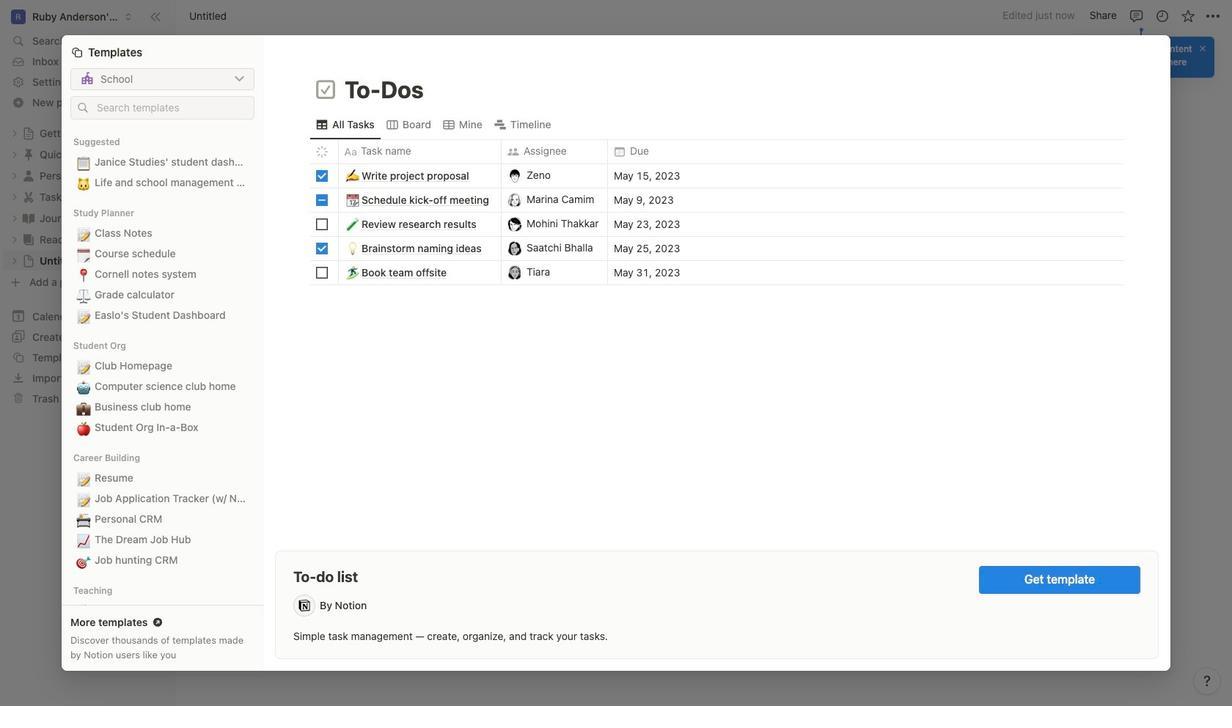 Task type: describe. For each thing, give the bounding box(es) containing it.
3 📝 image from the top
[[76, 469, 91, 489]]

📇 image
[[76, 511, 91, 530]]

⚖️ image
[[76, 286, 91, 305]]

2 📝 image from the top
[[76, 490, 91, 509]]

📈 image
[[76, 531, 91, 550]]

📝 image for 🤖 image
[[76, 357, 91, 376]]

favorite image
[[1181, 8, 1196, 23]]

🎯 image
[[76, 552, 91, 571]]

page icon image
[[314, 78, 338, 101]]

🍎 image
[[76, 419, 91, 438]]

updates image
[[1156, 8, 1170, 23]]



Task type: vqa. For each thing, say whether or not it's contained in the screenshot.
topmost the 😀 Image
no



Task type: locate. For each thing, give the bounding box(es) containing it.
0 vertical spatial 📝 image
[[76, 307, 91, 326]]

📍 image
[[76, 265, 91, 284]]

1 vertical spatial 📝 image
[[76, 357, 91, 376]]

0 vertical spatial 📝 image
[[76, 224, 91, 243]]

Search templates text field
[[97, 102, 247, 113]]

🤖 image
[[76, 378, 91, 397]]

1 vertical spatial 📝 image
[[76, 490, 91, 509]]

📝 image down ⚖️ icon
[[76, 307, 91, 326]]

menu
[[445, 485, 841, 636]]

comments image
[[1130, 8, 1144, 23]]

📝 image for "🗓" image on the top left of page
[[76, 224, 91, 243]]

1 📝 image from the top
[[76, 307, 91, 326]]

📝 image up "🗓" image on the top left of page
[[76, 224, 91, 243]]

close sidebar image
[[150, 11, 161, 22]]

2 vertical spatial 📝 image
[[76, 469, 91, 489]]

🐱 image
[[76, 174, 91, 193]]

2 📝 image from the top
[[76, 357, 91, 376]]

📝 image up 🤖 image
[[76, 357, 91, 376]]

💼 image
[[76, 398, 91, 417]]

📝 image up 📇 image
[[76, 490, 91, 509]]

📝 image
[[76, 224, 91, 243], [76, 357, 91, 376], [76, 469, 91, 489]]

📝 image
[[76, 307, 91, 326], [76, 490, 91, 509]]

📋 image
[[76, 153, 91, 172]]

1 📝 image from the top
[[76, 224, 91, 243]]

🗓 image
[[76, 245, 91, 264]]

👋 image
[[76, 602, 91, 621]]

📝 image up 📇 image
[[76, 469, 91, 489]]



